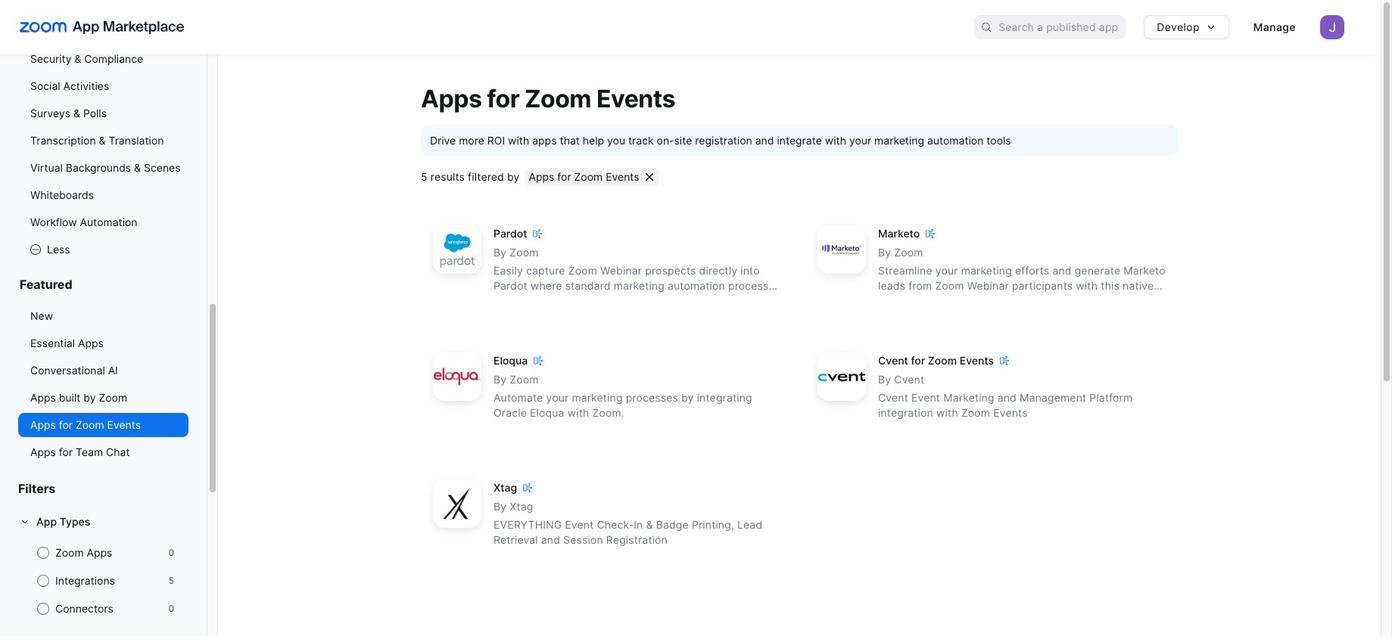 Task type: describe. For each thing, give the bounding box(es) containing it.
drive
[[430, 134, 456, 147]]

workflow automation
[[30, 216, 137, 229]]

cvent for zoom events
[[878, 355, 994, 367]]

new link
[[18, 304, 189, 329]]

for for apps for zoom events button
[[557, 171, 571, 183]]

generate
[[1075, 264, 1121, 277]]

conversational ai link
[[18, 359, 189, 383]]

tools
[[987, 134, 1011, 147]]

zoom down the "ai" at the left bottom of the page
[[99, 391, 127, 404]]

apps up drive in the left top of the page
[[421, 84, 482, 114]]

new
[[30, 310, 53, 323]]

track
[[628, 134, 654, 147]]

registration
[[695, 134, 752, 147]]

automate
[[494, 392, 543, 405]]

1 vertical spatial marketo
[[1124, 264, 1166, 277]]

& inside by xtag everything event check-in & badge printing, lead retrieval and session registration
[[646, 519, 653, 532]]

from
[[909, 280, 932, 293]]

apps built by zoom link
[[18, 386, 189, 410]]

5 for 5 results filtered by
[[421, 171, 428, 183]]

webinar inside the by zoom streamline your marketing efforts and generate marketo leads from zoom webinar participants with this native marketo integration.
[[967, 280, 1009, 293]]

app types button
[[18, 510, 189, 535]]

0 horizontal spatial eloqua
[[494, 355, 528, 367]]

featured
[[20, 277, 72, 292]]

0 vertical spatial your
[[849, 134, 872, 147]]

with right roi at left
[[508, 134, 529, 147]]

connectors
[[55, 603, 113, 616]]

native
[[1123, 280, 1154, 293]]

zoom inside by cvent cvent event marketing and management platform integration with zoom events
[[961, 407, 990, 420]]

whiteboards
[[30, 189, 94, 201]]

conversational ai
[[30, 364, 118, 377]]

that
[[560, 134, 580, 147]]

marketing
[[943, 392, 995, 405]]

0 vertical spatial cvent
[[878, 355, 908, 367]]

1 vertical spatial cvent
[[894, 373, 925, 386]]

zoom apps
[[55, 547, 112, 560]]

easily
[[494, 264, 523, 277]]

registration
[[606, 534, 668, 547]]

zoom inside button
[[574, 171, 603, 183]]

2 vertical spatial marketo
[[878, 295, 920, 308]]

management
[[1020, 392, 1087, 405]]

workflow
[[30, 216, 77, 229]]

for for apps for zoom events link at the left of page
[[59, 419, 73, 432]]

in
[[634, 519, 643, 532]]

compliance
[[84, 52, 143, 65]]

for up integration
[[911, 355, 925, 367]]

social activities link
[[18, 74, 189, 98]]

essential apps
[[30, 337, 104, 350]]

and left integrate
[[755, 134, 774, 147]]

eloqua inside by zoom automate your marketing processes by integrating oracle eloqua with zoom.
[[530, 407, 564, 420]]

drive more roi with apps that help you track on-site registration and integrate with your marketing automation tools
[[430, 134, 1011, 147]]

apps for zoom events for apps for zoom events button
[[529, 171, 639, 183]]

apps up filters
[[30, 446, 56, 459]]

follow
[[573, 295, 603, 308]]

by for by zoom easily capture zoom webinar prospects directly into pardot where standard marketing automation processes can be used to follow up.
[[494, 246, 507, 259]]

results
[[431, 171, 465, 183]]

and inside by cvent cvent event marketing and management platform integration with zoom events
[[998, 392, 1017, 405]]

for for apps for team chat link
[[59, 446, 73, 459]]

you
[[607, 134, 625, 147]]

0 vertical spatial automation
[[927, 134, 984, 147]]

apps for zoom events for apps for zoom events link at the left of page
[[30, 419, 141, 432]]

conversational
[[30, 364, 105, 377]]

security
[[30, 52, 72, 65]]

by cvent cvent event marketing and management platform integration with zoom events
[[878, 373, 1133, 420]]

& for surveys
[[73, 107, 80, 120]]

leads
[[878, 280, 906, 293]]

workflow automation link
[[18, 210, 189, 235]]

into
[[741, 264, 760, 277]]

banner containing develop
[[0, 0, 1381, 55]]

zoom inside by zoom automate your marketing processes by integrating oracle eloqua with zoom.
[[510, 373, 539, 386]]

retrieval
[[494, 534, 538, 547]]

up.
[[606, 295, 622, 308]]

0 vertical spatial marketo
[[878, 227, 920, 240]]

automation
[[80, 216, 137, 229]]

app types
[[36, 516, 90, 528]]

& inside virtual backgrounds & scenes link
[[134, 161, 141, 174]]

virtual
[[30, 161, 63, 174]]

directly
[[699, 264, 738, 277]]

filtered
[[468, 171, 504, 183]]

automation inside by zoom easily capture zoom webinar prospects directly into pardot where standard marketing automation processes can be used to follow up.
[[668, 280, 725, 293]]

zoom up standard
[[568, 264, 597, 277]]

platform
[[1090, 392, 1133, 405]]

for up roi at left
[[487, 84, 520, 114]]

events inside apps for zoom events button
[[606, 171, 639, 183]]

capture
[[526, 264, 565, 277]]

scenes
[[144, 161, 181, 174]]

apps built by zoom
[[30, 391, 127, 404]]

events inside by cvent cvent event marketing and management platform integration with zoom events
[[994, 407, 1028, 420]]

types
[[60, 516, 90, 528]]

with inside by cvent cvent event marketing and management platform integration with zoom events
[[937, 407, 958, 420]]

where
[[531, 280, 562, 293]]

this
[[1101, 280, 1120, 293]]

pardot inside by zoom easily capture zoom webinar prospects directly into pardot where standard marketing automation processes can be used to follow up.
[[494, 280, 528, 293]]

polls
[[83, 107, 107, 120]]

printing,
[[692, 519, 734, 532]]

security & compliance
[[30, 52, 143, 65]]

prospects
[[645, 264, 696, 277]]

with inside by zoom automate your marketing processes by integrating oracle eloqua with zoom.
[[568, 407, 589, 420]]

filters
[[18, 482, 55, 497]]



Task type: vqa. For each thing, say whether or not it's contained in the screenshot.


Task type: locate. For each thing, give the bounding box(es) containing it.
by up easily
[[494, 246, 507, 259]]

1 vertical spatial your
[[936, 264, 958, 277]]

standard
[[565, 280, 611, 293]]

event inside by xtag everything event check-in & badge printing, lead retrieval and session registration
[[565, 519, 594, 532]]

banner
[[0, 0, 1381, 55]]

for
[[487, 84, 520, 114], [557, 171, 571, 183], [911, 355, 925, 367], [59, 419, 73, 432], [59, 446, 73, 459]]

your for by zoom automate your marketing processes by integrating oracle eloqua with zoom.
[[546, 392, 569, 405]]

by left integrating
[[681, 392, 694, 405]]

by xtag everything event check-in & badge printing, lead retrieval and session registration
[[494, 501, 763, 547]]

apps for team chat link
[[18, 441, 189, 465]]

apps for zoom events
[[421, 84, 675, 114], [529, 171, 639, 183], [30, 419, 141, 432]]

your inside the by zoom streamline your marketing efforts and generate marketo leads from zoom webinar participants with this native marketo integration.
[[936, 264, 958, 277]]

with left zoom.
[[568, 407, 589, 420]]

apps left built at the left of page
[[30, 391, 56, 404]]

by right built at the left of page
[[83, 391, 96, 404]]

0 horizontal spatial processes
[[626, 392, 678, 405]]

for inside apps for team chat link
[[59, 446, 73, 459]]

essential apps link
[[18, 332, 189, 356]]

apps for zoom events button
[[524, 168, 659, 187]]

develop
[[1157, 20, 1200, 33]]

0 horizontal spatial by
[[83, 391, 96, 404]]

1 vertical spatial 0
[[168, 603, 174, 615]]

0 vertical spatial processes
[[728, 280, 781, 293]]

1 vertical spatial webinar
[[967, 280, 1009, 293]]

0 for zoom apps
[[168, 547, 174, 559]]

1 horizontal spatial 5
[[421, 171, 428, 183]]

pardot up easily
[[494, 227, 527, 240]]

0 horizontal spatial automation
[[668, 280, 725, 293]]

streamline
[[878, 264, 933, 277]]

for down built at the left of page
[[59, 419, 73, 432]]

transcription & translation
[[30, 134, 164, 147]]

events down you
[[606, 171, 639, 183]]

zoom up team
[[76, 419, 104, 432]]

with down marketing
[[937, 407, 958, 420]]

processes left integrating
[[626, 392, 678, 405]]

by up integration
[[878, 373, 891, 386]]

your right integrate
[[849, 134, 872, 147]]

0 vertical spatial event
[[912, 392, 940, 405]]

2 horizontal spatial by
[[681, 392, 694, 405]]

transcription
[[30, 134, 96, 147]]

everything
[[494, 519, 562, 532]]

and right marketing
[[998, 392, 1017, 405]]

by inside by zoom automate your marketing processes by integrating oracle eloqua with zoom.
[[681, 392, 694, 405]]

for down that
[[557, 171, 571, 183]]

processes inside by zoom easily capture zoom webinar prospects directly into pardot where standard marketing automation processes can be used to follow up.
[[728, 280, 781, 293]]

& for transcription
[[99, 134, 106, 147]]

help
[[583, 134, 604, 147]]

by up streamline
[[878, 246, 891, 259]]

events up marketing
[[960, 355, 994, 367]]

with inside the by zoom streamline your marketing efforts and generate marketo leads from zoom webinar participants with this native marketo integration.
[[1076, 280, 1098, 293]]

marketo up the native
[[1124, 264, 1166, 277]]

virtual backgrounds & scenes link
[[18, 156, 189, 180]]

event
[[912, 392, 940, 405], [565, 519, 594, 532]]

be
[[515, 295, 528, 308]]

event up integration
[[912, 392, 940, 405]]

efforts
[[1015, 264, 1050, 277]]

xtag
[[494, 482, 517, 495], [510, 501, 533, 514]]

0 vertical spatial pardot
[[494, 227, 527, 240]]

0 vertical spatial xtag
[[494, 482, 517, 495]]

session
[[563, 534, 603, 547]]

apps down apps
[[529, 171, 555, 183]]

zoom down types
[[55, 547, 84, 560]]

by zoom streamline your marketing efforts and generate marketo leads from zoom webinar participants with this native marketo integration.
[[878, 246, 1166, 308]]

with right integrate
[[825, 134, 846, 147]]

by
[[507, 171, 520, 183], [83, 391, 96, 404], [681, 392, 694, 405]]

apps for zoom events up apps
[[421, 84, 675, 114]]

apps down apps built by zoom
[[30, 419, 56, 432]]

apps for zoom events up team
[[30, 419, 141, 432]]

0
[[168, 547, 174, 559], [168, 603, 174, 615]]

by inside by xtag everything event check-in & badge printing, lead retrieval and session registration
[[494, 501, 507, 514]]

1 pardot from the top
[[494, 227, 527, 240]]

events inside apps for zoom events link
[[107, 419, 141, 432]]

& right in
[[646, 519, 653, 532]]

apps down the new "link" in the left of the page
[[78, 337, 104, 350]]

lead
[[737, 519, 763, 532]]

integration.
[[923, 295, 982, 308]]

apps inside button
[[529, 171, 555, 183]]

1 horizontal spatial processes
[[728, 280, 781, 293]]

1 vertical spatial automation
[[668, 280, 725, 293]]

webinar up "integration."
[[967, 280, 1009, 293]]

built
[[59, 391, 81, 404]]

0 horizontal spatial 5
[[169, 575, 174, 587]]

2 vertical spatial apps for zoom events
[[30, 419, 141, 432]]

participants
[[1012, 280, 1073, 293]]

activities
[[63, 79, 109, 92]]

apps for zoom events down help
[[529, 171, 639, 183]]

by up automate on the bottom left
[[494, 373, 507, 386]]

by zoom easily capture zoom webinar prospects directly into pardot where standard marketing automation processes can be used to follow up.
[[494, 246, 781, 308]]

& inside the transcription & translation link
[[99, 134, 106, 147]]

team
[[76, 446, 103, 459]]

0 vertical spatial 5
[[421, 171, 428, 183]]

5 for 5
[[169, 575, 174, 587]]

zoom down help
[[574, 171, 603, 183]]

and up participants
[[1053, 264, 1072, 277]]

by inside by zoom easily capture zoom webinar prospects directly into pardot where standard marketing automation processes can be used to follow up.
[[494, 246, 507, 259]]

zoom down marketing
[[961, 407, 990, 420]]

automation left the tools at the top right
[[927, 134, 984, 147]]

webinar up up.
[[600, 264, 642, 277]]

and down the everything
[[541, 534, 560, 547]]

marketing
[[875, 134, 924, 147], [961, 264, 1012, 277], [614, 280, 665, 293], [572, 392, 623, 405]]

by for by xtag everything event check-in & badge printing, lead retrieval and session registration
[[494, 501, 507, 514]]

0 vertical spatial apps for zoom events
[[421, 84, 675, 114]]

zoom up "integration."
[[935, 280, 964, 293]]

eloqua up automate on the bottom left
[[494, 355, 528, 367]]

events down marketing
[[994, 407, 1028, 420]]

& left polls
[[73, 107, 80, 120]]

1 vertical spatial pardot
[[494, 280, 528, 293]]

1 horizontal spatial your
[[849, 134, 872, 147]]

2 vertical spatial your
[[546, 392, 569, 405]]

for left team
[[59, 446, 73, 459]]

develop button
[[1144, 15, 1229, 39]]

events up "chat"
[[107, 419, 141, 432]]

0 horizontal spatial your
[[546, 392, 569, 405]]

oracle
[[494, 407, 527, 420]]

Search text field
[[999, 16, 1126, 38]]

1 horizontal spatial by
[[507, 171, 520, 183]]

by for by zoom streamline your marketing efforts and generate marketo leads from zoom webinar participants with this native marketo integration.
[[878, 246, 891, 259]]

integrate
[[777, 134, 822, 147]]

eloqua
[[494, 355, 528, 367], [530, 407, 564, 420]]

zoom up marketing
[[928, 355, 957, 367]]

1 vertical spatial 5
[[169, 575, 174, 587]]

2 vertical spatial cvent
[[878, 392, 908, 405]]

1 0 from the top
[[168, 547, 174, 559]]

eloqua down automate on the bottom left
[[530, 407, 564, 420]]

5
[[421, 171, 428, 183], [169, 575, 174, 587]]

1 vertical spatial processes
[[626, 392, 678, 405]]

0 horizontal spatial event
[[565, 519, 594, 532]]

0 vertical spatial eloqua
[[494, 355, 528, 367]]

webinar inside by zoom easily capture zoom webinar prospects directly into pardot where standard marketing automation processes can be used to follow up.
[[600, 264, 642, 277]]

virtual backgrounds & scenes
[[30, 161, 181, 174]]

by zoom automate your marketing processes by integrating oracle eloqua with zoom.
[[494, 373, 752, 420]]

marketing inside by zoom easily capture zoom webinar prospects directly into pardot where standard marketing automation processes can be used to follow up.
[[614, 280, 665, 293]]

1 horizontal spatial automation
[[927, 134, 984, 147]]

& for security
[[74, 52, 81, 65]]

surveys & polls
[[30, 107, 107, 120]]

event inside by cvent cvent event marketing and management platform integration with zoom events
[[912, 392, 940, 405]]

1 vertical spatial xtag
[[510, 501, 533, 514]]

0 horizontal spatial webinar
[[600, 264, 642, 277]]

and inside the by zoom streamline your marketing efforts and generate marketo leads from zoom webinar participants with this native marketo integration.
[[1053, 264, 1072, 277]]

webinar
[[600, 264, 642, 277], [967, 280, 1009, 293]]

by inside the by zoom streamline your marketing efforts and generate marketo leads from zoom webinar participants with this native marketo integration.
[[878, 246, 891, 259]]

zoom up that
[[525, 84, 591, 114]]

surveys
[[30, 107, 70, 120]]

your for by zoom streamline your marketing efforts and generate marketo leads from zoom webinar participants with this native marketo integration.
[[936, 264, 958, 277]]

your inside by zoom automate your marketing processes by integrating oracle eloqua with zoom.
[[546, 392, 569, 405]]

marketo down leads
[[878, 295, 920, 308]]

1 vertical spatial eloqua
[[530, 407, 564, 420]]

zoom up easily
[[510, 246, 539, 259]]

automation
[[927, 134, 984, 147], [668, 280, 725, 293]]

your up "integration."
[[936, 264, 958, 277]]

by inside by zoom automate your marketing processes by integrating oracle eloqua with zoom.
[[494, 373, 507, 386]]

& inside security & compliance link
[[74, 52, 81, 65]]

zoom up streamline
[[894, 246, 923, 259]]

zoom up automate on the bottom left
[[510, 373, 539, 386]]

with down generate
[[1076, 280, 1098, 293]]

integrating
[[697, 392, 752, 405]]

transcription & translation link
[[18, 129, 189, 153]]

social activities
[[30, 79, 109, 92]]

apps for zoom events link
[[18, 413, 189, 438]]

used
[[531, 295, 556, 308]]

social
[[30, 79, 60, 92]]

2 0 from the top
[[168, 603, 174, 615]]

translation
[[109, 134, 164, 147]]

events up track
[[597, 84, 675, 114]]

featured button
[[18, 277, 189, 304]]

2 horizontal spatial your
[[936, 264, 958, 277]]

1 horizontal spatial event
[[912, 392, 940, 405]]

whiteboards link
[[18, 183, 189, 207]]

and
[[755, 134, 774, 147], [1053, 264, 1072, 277], [998, 392, 1017, 405], [541, 534, 560, 547]]

marketo up streamline
[[878, 227, 920, 240]]

security & compliance link
[[18, 47, 189, 71]]

your
[[849, 134, 872, 147], [936, 264, 958, 277], [546, 392, 569, 405]]

1 vertical spatial apps for zoom events
[[529, 171, 639, 183]]

to
[[559, 295, 570, 308]]

apps for team chat
[[30, 446, 130, 459]]

integration
[[878, 407, 933, 420]]

marketing inside the by zoom streamline your marketing efforts and generate marketo leads from zoom webinar participants with this native marketo integration.
[[961, 264, 1012, 277]]

event for marketing
[[912, 392, 940, 405]]

apps down app types dropdown button
[[87, 547, 112, 560]]

for inside apps for zoom events button
[[557, 171, 571, 183]]

processes
[[728, 280, 781, 293], [626, 392, 678, 405]]

your right automate on the bottom left
[[546, 392, 569, 405]]

event up session
[[565, 519, 594, 532]]

marketing inside by zoom automate your marketing processes by integrating oracle eloqua with zoom.
[[572, 392, 623, 405]]

0 for connectors
[[168, 603, 174, 615]]

pardot
[[494, 227, 527, 240], [494, 280, 528, 293]]

processes inside by zoom automate your marketing processes by integrating oracle eloqua with zoom.
[[626, 392, 678, 405]]

& right security
[[74, 52, 81, 65]]

& left scenes
[[134, 161, 141, 174]]

essential
[[30, 337, 75, 350]]

xtag inside by xtag everything event check-in & badge printing, lead retrieval and session registration
[[510, 501, 533, 514]]

by for by cvent cvent event marketing and management platform integration with zoom events
[[878, 373, 891, 386]]

&
[[74, 52, 81, 65], [73, 107, 80, 120], [99, 134, 106, 147], [134, 161, 141, 174], [646, 519, 653, 532]]

5 results filtered by
[[421, 171, 520, 183]]

surveys & polls link
[[18, 101, 189, 126]]

for inside apps for zoom events link
[[59, 419, 73, 432]]

on-
[[657, 134, 674, 147]]

badge
[[656, 519, 689, 532]]

app
[[36, 516, 57, 528]]

& down surveys & polls link
[[99, 134, 106, 147]]

& inside surveys & polls link
[[73, 107, 80, 120]]

event for check-
[[565, 519, 594, 532]]

manage button
[[1242, 15, 1308, 39]]

2 pardot from the top
[[494, 280, 528, 293]]

search a published app element
[[975, 15, 1126, 39]]

apps
[[532, 134, 557, 147]]

0 vertical spatial 0
[[168, 547, 174, 559]]

less
[[47, 243, 70, 256]]

by up the everything
[[494, 501, 507, 514]]

1 horizontal spatial eloqua
[[530, 407, 564, 420]]

can
[[494, 295, 512, 308]]

apps for zoom events inside button
[[529, 171, 639, 183]]

chat
[[106, 446, 130, 459]]

backgrounds
[[66, 161, 131, 174]]

processes down into
[[728, 280, 781, 293]]

1 horizontal spatial webinar
[[967, 280, 1009, 293]]

more
[[459, 134, 484, 147]]

by right filtered
[[507, 171, 520, 183]]

1 vertical spatial event
[[565, 519, 594, 532]]

integrations
[[55, 575, 115, 588]]

pardot down easily
[[494, 280, 528, 293]]

0 vertical spatial webinar
[[600, 264, 642, 277]]

zoom
[[525, 84, 591, 114], [574, 171, 603, 183], [510, 246, 539, 259], [894, 246, 923, 259], [568, 264, 597, 277], [935, 280, 964, 293], [928, 355, 957, 367], [510, 373, 539, 386], [99, 391, 127, 404], [961, 407, 990, 420], [76, 419, 104, 432], [55, 547, 84, 560]]

by inside by cvent cvent event marketing and management platform integration with zoom events
[[878, 373, 891, 386]]

and inside by xtag everything event check-in & badge printing, lead retrieval and session registration
[[541, 534, 560, 547]]

automation down directly
[[668, 280, 725, 293]]

by for by zoom automate your marketing processes by integrating oracle eloqua with zoom.
[[494, 373, 507, 386]]



